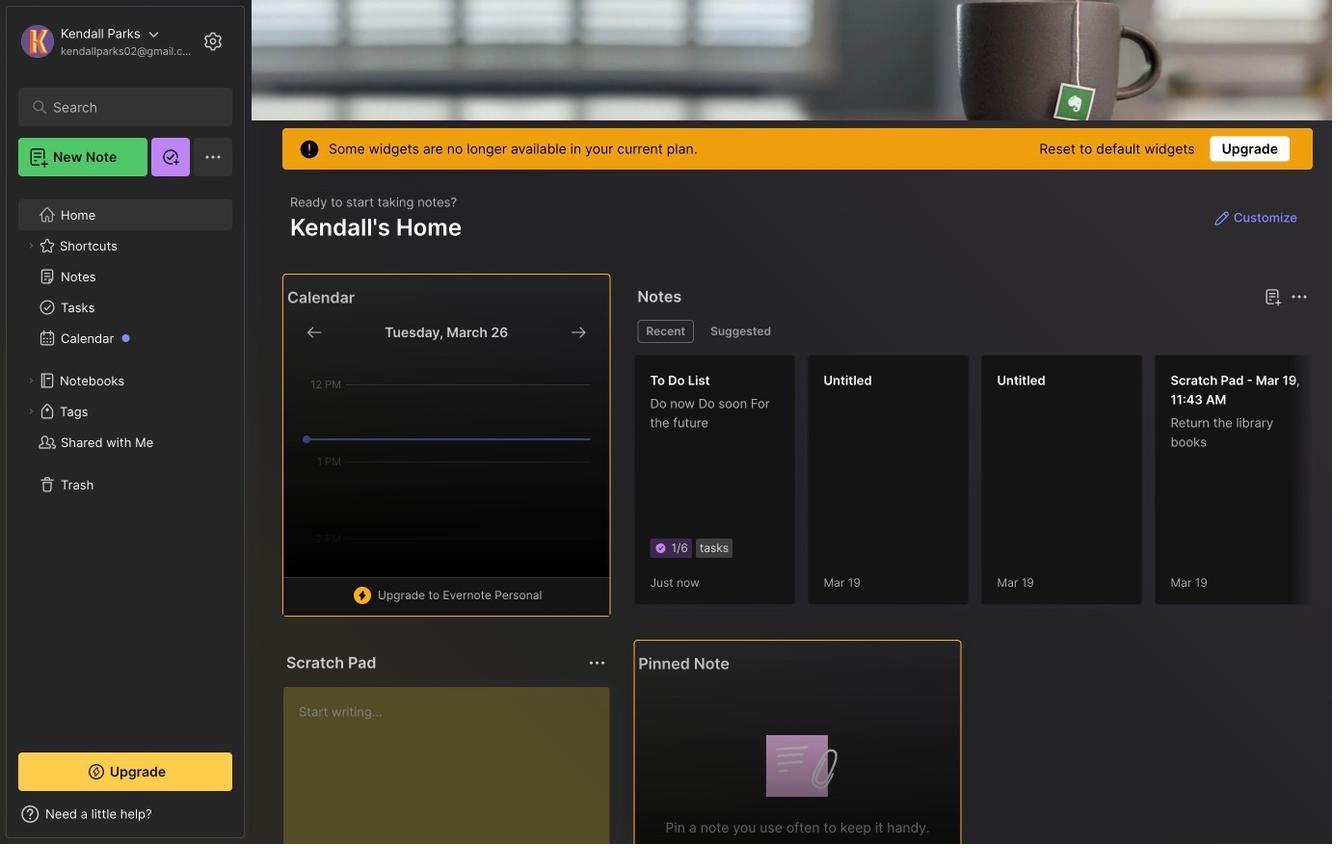 Task type: describe. For each thing, give the bounding box(es) containing it.
Account field
[[18, 22, 197, 61]]

expand tags image
[[25, 406, 37, 418]]

settings image
[[202, 30, 225, 53]]

click to collapse image
[[244, 809, 258, 832]]

More actions field
[[584, 650, 611, 677]]

Search text field
[[53, 98, 207, 117]]

WHAT'S NEW field
[[7, 800, 244, 830]]



Task type: locate. For each thing, give the bounding box(es) containing it.
1 horizontal spatial tab
[[702, 320, 780, 343]]

row group
[[634, 355, 1333, 617]]

2 tab from the left
[[702, 320, 780, 343]]

Start writing… text field
[[299, 688, 609, 845]]

0 horizontal spatial tab
[[638, 320, 694, 343]]

tab list
[[638, 320, 1306, 343]]

more actions image
[[586, 652, 609, 675]]

tree inside main element
[[7, 188, 244, 736]]

1 tab from the left
[[638, 320, 694, 343]]

None search field
[[53, 95, 207, 119]]

none search field inside main element
[[53, 95, 207, 119]]

expand notebooks image
[[25, 375, 37, 387]]

tree
[[7, 188, 244, 736]]

tab
[[638, 320, 694, 343], [702, 320, 780, 343]]

main element
[[0, 0, 251, 845]]



Task type: vqa. For each thing, say whether or not it's contained in the screenshot.
PAY UTILITIES 1 cell
no



